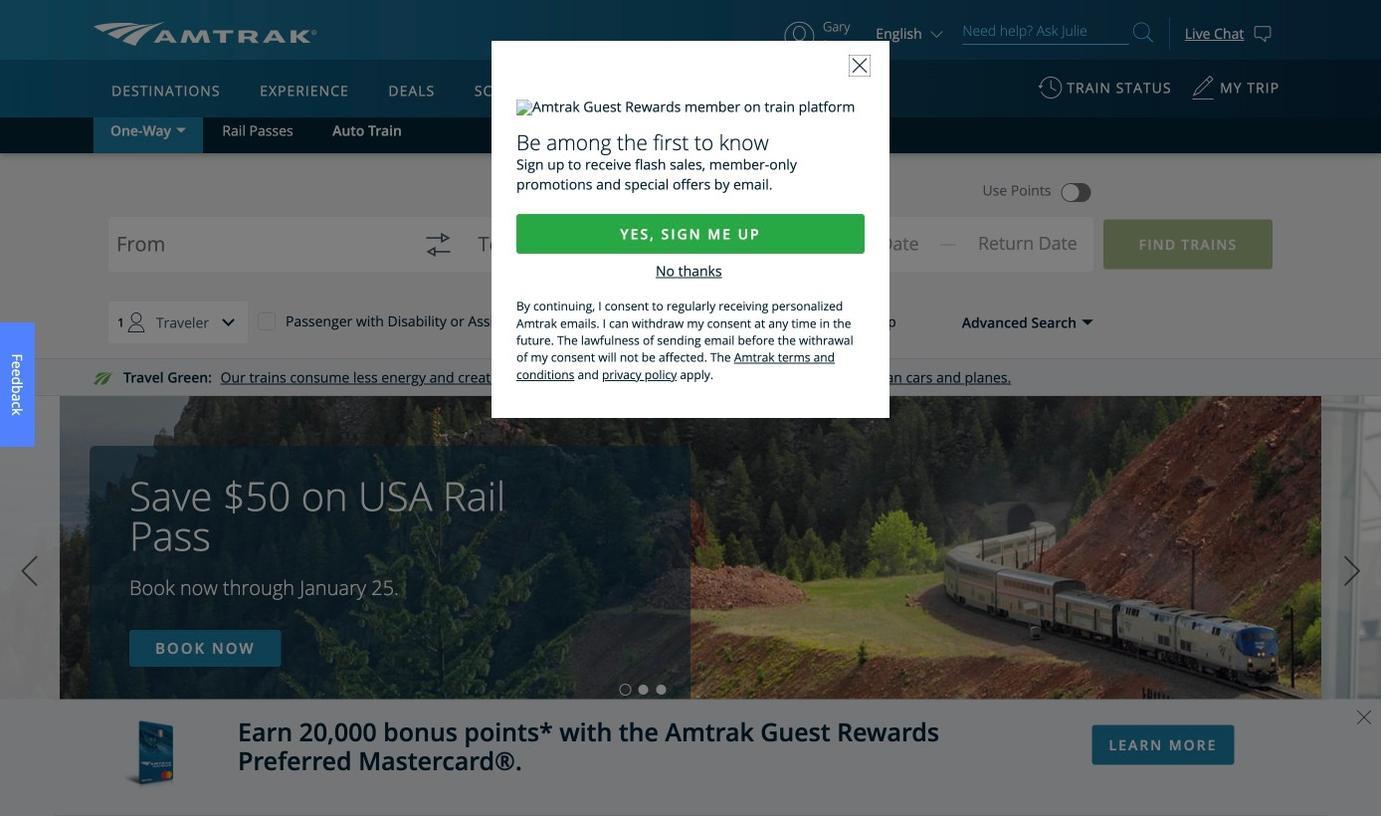 Task type: describe. For each thing, give the bounding box(es) containing it.
slide 2 tab
[[639, 685, 649, 695]]

plus icon image
[[814, 313, 832, 331]]

next image
[[1338, 547, 1368, 596]]

amtrak sustains leaf icon image
[[94, 373, 113, 385]]

slide 3 tab
[[657, 685, 667, 695]]

choose a slide to display tab list
[[0, 685, 671, 695]]

regions map image
[[168, 176, 646, 455]]

Please enter your search item search field
[[963, 19, 1130, 45]]



Task type: vqa. For each thing, say whether or not it's contained in the screenshot.
the amtrak IMAGE
yes



Task type: locate. For each thing, give the bounding box(es) containing it.
more information about accessible travel requests. image
[[597, 316, 617, 331]]

banner
[[0, 0, 1382, 470]]

application
[[168, 176, 646, 455]]

amtrak guest rewards preferred mastercard image
[[123, 721, 173, 795]]

search icon image
[[1134, 18, 1154, 46]]

previous image
[[14, 547, 44, 596]]

amtrak image
[[94, 22, 317, 46]]

None checkbox
[[258, 312, 276, 330]]

switch departure and arrival stations. image
[[414, 221, 462, 269]]

to 'edit required blank' element
[[478, 238, 760, 265]]

from 'edit required blank' element
[[116, 238, 398, 265]]

slide 1 tab
[[621, 685, 631, 695]]

amtrak guest rewards member on train platform image
[[517, 100, 856, 130]]



